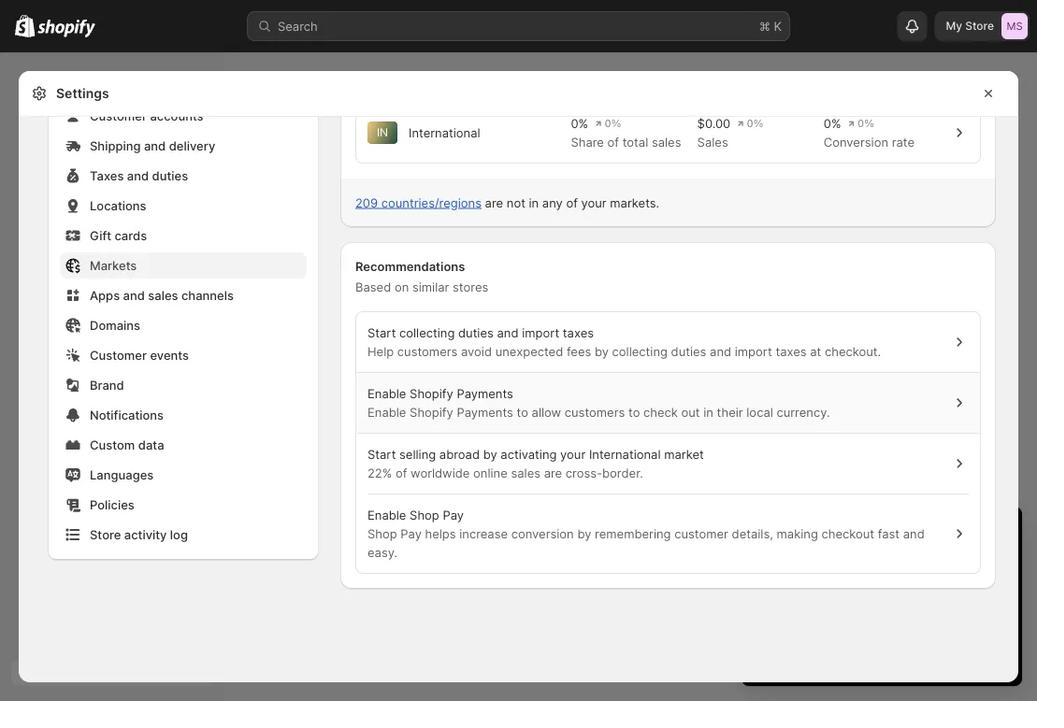 Task type: describe. For each thing, give the bounding box(es) containing it.
3 inside dropdown button
[[761, 524, 773, 547]]

shipping and delivery
[[90, 139, 215, 153]]

2 to from the left
[[629, 405, 641, 420]]

helps
[[425, 527, 456, 541]]

out
[[682, 405, 701, 420]]

1 horizontal spatial import
[[735, 344, 773, 359]]

0 vertical spatial pay
[[443, 508, 464, 523]]

conversion
[[824, 135, 889, 149]]

1 shopify from the top
[[410, 387, 454, 401]]

enable for enable shop pay shop pay helps increase conversion by remembering customer details, making checkout fast and easy.
[[368, 508, 407, 523]]

209
[[356, 196, 378, 210]]

1 change in sales image from the top
[[739, 13, 764, 28]]

markets link
[[60, 253, 307, 279]]

on
[[395, 280, 409, 294]]

channels
[[182, 288, 234, 303]]

checkout
[[822, 527, 875, 541]]

and inside enable shop pay shop pay helps increase conversion by remembering customer details, making checkout fast and easy.
[[904, 527, 925, 541]]

easy.
[[368, 546, 398, 560]]

1 horizontal spatial 3
[[802, 577, 810, 591]]

and up unexpected
[[497, 326, 519, 340]]

start for start collecting duties and import taxes help customers avoid unexpected fees by collecting duties and import taxes at checkout.
[[368, 326, 396, 340]]

1 vertical spatial collecting
[[613, 344, 668, 359]]

and right taxes at left top
[[127, 168, 149, 183]]

⌘ k
[[760, 19, 782, 33]]

based
[[356, 280, 391, 294]]

22%
[[368, 466, 392, 481]]

0 horizontal spatial are
[[485, 196, 504, 210]]

accounts
[[150, 109, 204, 123]]

are inside start selling abroad by activating your international market 22% of worldwide online sales are cross-border.
[[544, 466, 563, 481]]

1 payments from the top
[[457, 387, 514, 401]]

0 vertical spatial shop
[[410, 508, 440, 523]]

data
[[138, 438, 164, 452]]

markets
[[90, 258, 137, 273]]

border.
[[603, 466, 644, 481]]

1 vertical spatial sales
[[148, 288, 178, 303]]

in inside 'enable shopify payments enable shopify payments to allow customers to check out in their local currency.'
[[704, 405, 714, 420]]

sales
[[698, 135, 729, 149]]

shopify image
[[15, 15, 35, 37]]

details,
[[732, 527, 774, 541]]

settings dialog
[[19, 0, 1019, 683]]

customer events
[[90, 348, 189, 363]]

check
[[644, 405, 678, 420]]

countries/regions
[[382, 196, 482, 210]]

change in conversion rate image
[[849, 116, 875, 131]]

currency.
[[777, 405, 831, 420]]

market
[[665, 447, 704, 462]]

first 3 months for $1/month
[[776, 577, 933, 591]]

customer
[[675, 527, 729, 541]]

recommendations
[[356, 259, 466, 274]]

shipping
[[90, 139, 141, 153]]

log
[[170, 528, 188, 542]]

0 horizontal spatial collecting
[[400, 326, 455, 340]]

and right apps
[[123, 288, 145, 303]]

custom data
[[90, 438, 164, 452]]

search
[[278, 19, 318, 33]]

avoid
[[461, 344, 492, 359]]

enable shop pay shop pay helps increase conversion by remembering customer details, making checkout fast and easy.
[[368, 508, 925, 560]]

taxes
[[90, 168, 124, 183]]

brand
[[90, 378, 124, 393]]

3 days left in your trial
[[761, 524, 958, 547]]

policies link
[[60, 492, 307, 518]]

by inside 'start collecting duties and import taxes help customers avoid unexpected fees by collecting duties and import taxes at checkout.'
[[595, 344, 609, 359]]

apps and sales channels
[[90, 288, 234, 303]]

$1/month
[[879, 577, 933, 591]]

languages
[[90, 468, 154, 482]]

events
[[150, 348, 189, 363]]

0 vertical spatial taxes
[[563, 326, 594, 340]]

rate
[[893, 135, 915, 149]]

fees
[[567, 344, 592, 359]]

at
[[811, 344, 822, 359]]

worldwide
[[411, 466, 470, 481]]

2 shopify from the top
[[410, 405, 454, 420]]

store inside settings dialog
[[90, 528, 121, 542]]

1 horizontal spatial taxes
[[776, 344, 807, 359]]

policies
[[90, 498, 135, 512]]

customer accounts link
[[60, 103, 307, 129]]

recommendations based on similar stores
[[356, 259, 489, 294]]

left
[[825, 524, 854, 547]]

2 vertical spatial duties
[[672, 344, 707, 359]]

conversion rate
[[824, 135, 915, 149]]

languages link
[[60, 462, 307, 489]]

2 payments from the top
[[457, 405, 514, 420]]

gift cards link
[[60, 223, 307, 249]]

settings
[[56, 86, 109, 102]]

domains
[[90, 318, 140, 333]]

notifications
[[90, 408, 164, 423]]

change in share of total sales image
[[596, 13, 622, 28]]

fast
[[879, 527, 900, 541]]

and up their at bottom right
[[710, 344, 732, 359]]

2 change in sales image from the top
[[739, 116, 764, 131]]

delivery
[[169, 139, 215, 153]]

change in share of total sales image
[[596, 116, 622, 131]]

0% for conversion rate
[[824, 116, 842, 131]]

abroad
[[440, 447, 480, 462]]



Task type: locate. For each thing, give the bounding box(es) containing it.
0 horizontal spatial in
[[529, 196, 539, 210]]

2 horizontal spatial of
[[608, 135, 620, 149]]

1 horizontal spatial in
[[704, 405, 714, 420]]

0%
[[571, 116, 589, 131], [824, 116, 842, 131]]

customer for customer accounts
[[90, 109, 147, 123]]

pay left helps
[[401, 527, 422, 541]]

customer
[[90, 109, 147, 123], [90, 348, 147, 363]]

0 horizontal spatial store
[[90, 528, 121, 542]]

pay
[[443, 508, 464, 523], [401, 527, 422, 541]]

dialog
[[1027, 53, 1038, 691]]

in left "fast"
[[859, 524, 875, 547]]

0 horizontal spatial import
[[522, 326, 560, 340]]

taxes and duties link
[[60, 163, 307, 189]]

3 days left in your trial button
[[742, 507, 1023, 547]]

1 horizontal spatial are
[[544, 466, 563, 481]]

sales down 'activating'
[[511, 466, 541, 481]]

3 left making
[[761, 524, 773, 547]]

0 vertical spatial in
[[529, 196, 539, 210]]

2 vertical spatial by
[[578, 527, 592, 541]]

1 vertical spatial pay
[[401, 527, 422, 541]]

shop up helps
[[410, 508, 440, 523]]

0 horizontal spatial 0%
[[571, 116, 589, 131]]

1 vertical spatial duties
[[459, 326, 494, 340]]

1 vertical spatial in
[[704, 405, 714, 420]]

start inside start selling abroad by activating your international market 22% of worldwide online sales are cross-border.
[[368, 447, 396, 462]]

0 vertical spatial your
[[582, 196, 607, 210]]

for
[[860, 577, 875, 591]]

sales down markets link
[[148, 288, 178, 303]]

0 vertical spatial enable
[[368, 387, 407, 401]]

change in sales image right $0.00
[[739, 116, 764, 131]]

your left trial
[[880, 524, 919, 547]]

to left allow at the bottom right of the page
[[517, 405, 529, 420]]

1 vertical spatial payments
[[457, 405, 514, 420]]

payments down avoid
[[457, 387, 514, 401]]

1 enable from the top
[[368, 387, 407, 401]]

1 vertical spatial 3
[[802, 577, 810, 591]]

start inside 'start collecting duties and import taxes help customers avoid unexpected fees by collecting duties and import taxes at checkout.'
[[368, 326, 396, 340]]

$0.00
[[698, 116, 731, 131]]

unexpected
[[496, 344, 564, 359]]

1 vertical spatial of
[[567, 196, 578, 210]]

taxes up fees
[[563, 326, 594, 340]]

0 horizontal spatial taxes
[[563, 326, 594, 340]]

1 horizontal spatial sales
[[511, 466, 541, 481]]

your left "markets."
[[582, 196, 607, 210]]

1 horizontal spatial pay
[[443, 508, 464, 523]]

checkout.
[[825, 344, 882, 359]]

0 horizontal spatial to
[[517, 405, 529, 420]]

of right 22%
[[396, 466, 407, 481]]

1 vertical spatial start
[[368, 447, 396, 462]]

sales inside start selling abroad by activating your international market 22% of worldwide online sales are cross-border.
[[511, 466, 541, 481]]

pay up helps
[[443, 508, 464, 523]]

1 vertical spatial your
[[561, 447, 586, 462]]

3 right first
[[802, 577, 810, 591]]

duties for and
[[152, 168, 188, 183]]

in inside dropdown button
[[859, 524, 875, 547]]

3 enable from the top
[[368, 508, 407, 523]]

duties up out
[[672, 344, 707, 359]]

apps
[[90, 288, 120, 303]]

0 vertical spatial sales
[[652, 135, 682, 149]]

share of total sales
[[571, 135, 682, 149]]

start up "help"
[[368, 326, 396, 340]]

customers
[[398, 344, 458, 359], [565, 405, 625, 420]]

your inside dropdown button
[[880, 524, 919, 547]]

by right conversion
[[578, 527, 592, 541]]

international up border.
[[589, 447, 661, 462]]

shopify image
[[38, 19, 96, 38]]

trial
[[924, 524, 958, 547]]

k
[[774, 19, 782, 33]]

import
[[522, 326, 560, 340], [735, 344, 773, 359]]

1 horizontal spatial to
[[629, 405, 641, 420]]

allow
[[532, 405, 562, 420]]

shipping and delivery link
[[60, 133, 307, 159]]

sales
[[652, 135, 682, 149], [148, 288, 178, 303], [511, 466, 541, 481]]

payments up abroad
[[457, 405, 514, 420]]

1 to from the left
[[517, 405, 529, 420]]

remembering
[[595, 527, 672, 541]]

store down policies
[[90, 528, 121, 542]]

days
[[778, 524, 820, 547]]

markets.
[[610, 196, 660, 210]]

your
[[582, 196, 607, 210], [561, 447, 586, 462], [880, 524, 919, 547]]

1 vertical spatial customer
[[90, 348, 147, 363]]

0 vertical spatial by
[[595, 344, 609, 359]]

customers inside 'enable shopify payments enable shopify payments to allow customers to check out in their local currency.'
[[565, 405, 625, 420]]

2 vertical spatial sales
[[511, 466, 541, 481]]

customer up shipping at the top of page
[[90, 109, 147, 123]]

enable
[[368, 387, 407, 401], [368, 405, 407, 420], [368, 508, 407, 523]]

0 horizontal spatial shop
[[368, 527, 397, 541]]

0 vertical spatial shopify
[[410, 387, 454, 401]]

are down 'activating'
[[544, 466, 563, 481]]

1 0% from the left
[[571, 116, 589, 131]]

import up unexpected
[[522, 326, 560, 340]]

enable down "help"
[[368, 387, 407, 401]]

their
[[717, 405, 744, 420]]

1 customer from the top
[[90, 109, 147, 123]]

international right in
[[409, 125, 481, 140]]

by inside start selling abroad by activating your international market 22% of worldwide online sales are cross-border.
[[484, 447, 498, 462]]

any
[[543, 196, 563, 210]]

0 vertical spatial of
[[608, 135, 620, 149]]

1 vertical spatial change in sales image
[[739, 116, 764, 131]]

0% left the "change in conversion rate" image
[[824, 116, 842, 131]]

taxes left at
[[776, 344, 807, 359]]

1 vertical spatial are
[[544, 466, 563, 481]]

0 vertical spatial 3
[[761, 524, 773, 547]]

1 horizontal spatial store
[[966, 19, 995, 33]]

my store image
[[1002, 13, 1029, 39]]

gift
[[90, 228, 111, 243]]

in right out
[[704, 405, 714, 420]]

0 vertical spatial store
[[966, 19, 995, 33]]

0 horizontal spatial 3
[[761, 524, 773, 547]]

1 horizontal spatial customers
[[565, 405, 625, 420]]

not
[[507, 196, 526, 210]]

209 countries/regions are not in any of your markets.
[[356, 196, 660, 210]]

2 horizontal spatial sales
[[652, 135, 682, 149]]

209 countries/regions link
[[356, 196, 482, 210]]

shopify
[[410, 387, 454, 401], [410, 405, 454, 420]]

1 vertical spatial taxes
[[776, 344, 807, 359]]

cross-
[[566, 466, 603, 481]]

0 horizontal spatial customers
[[398, 344, 458, 359]]

⌘
[[760, 19, 771, 33]]

customer down domains
[[90, 348, 147, 363]]

customer accounts
[[90, 109, 204, 123]]

1 vertical spatial shopify
[[410, 405, 454, 420]]

2 vertical spatial your
[[880, 524, 919, 547]]

1 vertical spatial enable
[[368, 405, 407, 420]]

locations link
[[60, 193, 307, 219]]

0 vertical spatial payments
[[457, 387, 514, 401]]

2 customer from the top
[[90, 348, 147, 363]]

duties for collecting
[[459, 326, 494, 340]]

duties down the shipping and delivery link
[[152, 168, 188, 183]]

1 horizontal spatial collecting
[[613, 344, 668, 359]]

in right not
[[529, 196, 539, 210]]

shop up easy.
[[368, 527, 397, 541]]

2 horizontal spatial duties
[[672, 344, 707, 359]]

2 horizontal spatial in
[[859, 524, 875, 547]]

1 vertical spatial customers
[[565, 405, 625, 420]]

1 horizontal spatial duties
[[459, 326, 494, 340]]

2 horizontal spatial by
[[595, 344, 609, 359]]

2 enable from the top
[[368, 405, 407, 420]]

2 0% from the left
[[824, 116, 842, 131]]

1 horizontal spatial of
[[567, 196, 578, 210]]

of inside start selling abroad by activating your international market 22% of worldwide online sales are cross-border.
[[396, 466, 407, 481]]

apps and sales channels link
[[60, 283, 307, 309]]

customers right allow at the bottom right of the page
[[565, 405, 625, 420]]

collecting down similar
[[400, 326, 455, 340]]

duties
[[152, 168, 188, 183], [459, 326, 494, 340], [672, 344, 707, 359]]

0 horizontal spatial duties
[[152, 168, 188, 183]]

customer for customer events
[[90, 348, 147, 363]]

by
[[595, 344, 609, 359], [484, 447, 498, 462], [578, 527, 592, 541]]

change in sales image
[[739, 13, 764, 28], [739, 116, 764, 131]]

start up 22%
[[368, 447, 396, 462]]

and down customer accounts
[[144, 139, 166, 153]]

activating
[[501, 447, 557, 462]]

enable inside enable shop pay shop pay helps increase conversion by remembering customer details, making checkout fast and easy.
[[368, 508, 407, 523]]

customer events link
[[60, 343, 307, 369]]

in
[[377, 126, 388, 139]]

and right "fast"
[[904, 527, 925, 541]]

1 start from the top
[[368, 326, 396, 340]]

of right any
[[567, 196, 578, 210]]

sales right total
[[652, 135, 682, 149]]

payments
[[457, 387, 514, 401], [457, 405, 514, 420]]

store activity log
[[90, 528, 188, 542]]

notifications link
[[60, 402, 307, 429]]

change in sales image left k
[[739, 13, 764, 28]]

total
[[623, 135, 649, 149]]

2 vertical spatial in
[[859, 524, 875, 547]]

taxes and duties
[[90, 168, 188, 183]]

by up online
[[484, 447, 498, 462]]

0 horizontal spatial of
[[396, 466, 407, 481]]

activity
[[124, 528, 167, 542]]

to left check on the right bottom of page
[[629, 405, 641, 420]]

1 vertical spatial international
[[589, 447, 661, 462]]

1 vertical spatial shop
[[368, 527, 397, 541]]

start selling abroad by activating your international market 22% of worldwide online sales are cross-border.
[[368, 447, 704, 481]]

customers right "help"
[[398, 344, 458, 359]]

increase
[[460, 527, 508, 541]]

by inside enable shop pay shop pay helps increase conversion by remembering customer details, making checkout fast and easy.
[[578, 527, 592, 541]]

stores
[[453, 280, 489, 294]]

your up cross- at bottom
[[561, 447, 586, 462]]

domains link
[[60, 313, 307, 339]]

0 vertical spatial import
[[522, 326, 560, 340]]

taxes
[[563, 326, 594, 340], [776, 344, 807, 359]]

of down change in share of total sales icon
[[608, 135, 620, 149]]

local
[[747, 405, 774, 420]]

custom data link
[[60, 432, 307, 459]]

store right my
[[966, 19, 995, 33]]

2 vertical spatial enable
[[368, 508, 407, 523]]

store activity log link
[[60, 522, 307, 548]]

start for start selling abroad by activating your international market 22% of worldwide online sales are cross-border.
[[368, 447, 396, 462]]

2 start from the top
[[368, 447, 396, 462]]

months
[[813, 577, 856, 591]]

0 horizontal spatial international
[[409, 125, 481, 140]]

2 vertical spatial of
[[396, 466, 407, 481]]

enable up selling
[[368, 405, 407, 420]]

0% up share
[[571, 116, 589, 131]]

1 horizontal spatial 0%
[[824, 116, 842, 131]]

1 vertical spatial by
[[484, 447, 498, 462]]

enable shopify payments enable shopify payments to allow customers to check out in their local currency.
[[368, 387, 831, 420]]

locations
[[90, 198, 147, 213]]

duties up avoid
[[459, 326, 494, 340]]

enable for enable shopify payments enable shopify payments to allow customers to check out in their local currency.
[[368, 387, 407, 401]]

share
[[571, 135, 604, 149]]

conversion
[[512, 527, 574, 541]]

0 vertical spatial change in sales image
[[739, 13, 764, 28]]

my store
[[947, 19, 995, 33]]

0 vertical spatial customers
[[398, 344, 458, 359]]

0 vertical spatial international
[[409, 125, 481, 140]]

0 vertical spatial are
[[485, 196, 504, 210]]

collecting
[[400, 326, 455, 340], [613, 344, 668, 359]]

to
[[517, 405, 529, 420], [629, 405, 641, 420]]

0 horizontal spatial pay
[[401, 527, 422, 541]]

international inside start selling abroad by activating your international market 22% of worldwide online sales are cross-border.
[[589, 447, 661, 462]]

help
[[368, 344, 394, 359]]

are left not
[[485, 196, 504, 210]]

1 horizontal spatial shop
[[410, 508, 440, 523]]

1 vertical spatial import
[[735, 344, 773, 359]]

collecting right fees
[[613, 344, 668, 359]]

0 horizontal spatial by
[[484, 447, 498, 462]]

enable up easy.
[[368, 508, 407, 523]]

similar
[[413, 280, 450, 294]]

0 vertical spatial duties
[[152, 168, 188, 183]]

customers inside 'start collecting duties and import taxes help customers avoid unexpected fees by collecting duties and import taxes at checkout.'
[[398, 344, 458, 359]]

0 vertical spatial customer
[[90, 109, 147, 123]]

1 vertical spatial store
[[90, 528, 121, 542]]

0 vertical spatial collecting
[[400, 326, 455, 340]]

start
[[368, 326, 396, 340], [368, 447, 396, 462]]

start collecting duties and import taxes help customers avoid unexpected fees by collecting duties and import taxes at checkout.
[[368, 326, 882, 359]]

brand link
[[60, 372, 307, 399]]

import up local
[[735, 344, 773, 359]]

my
[[947, 19, 963, 33]]

1 horizontal spatial international
[[589, 447, 661, 462]]

making
[[777, 527, 819, 541]]

0 horizontal spatial sales
[[148, 288, 178, 303]]

1 horizontal spatial by
[[578, 527, 592, 541]]

0 vertical spatial start
[[368, 326, 396, 340]]

your inside start selling abroad by activating your international market 22% of worldwide online sales are cross-border.
[[561, 447, 586, 462]]

by right fees
[[595, 344, 609, 359]]

0% for share of total sales
[[571, 116, 589, 131]]



Task type: vqa. For each thing, say whether or not it's contained in the screenshot.


